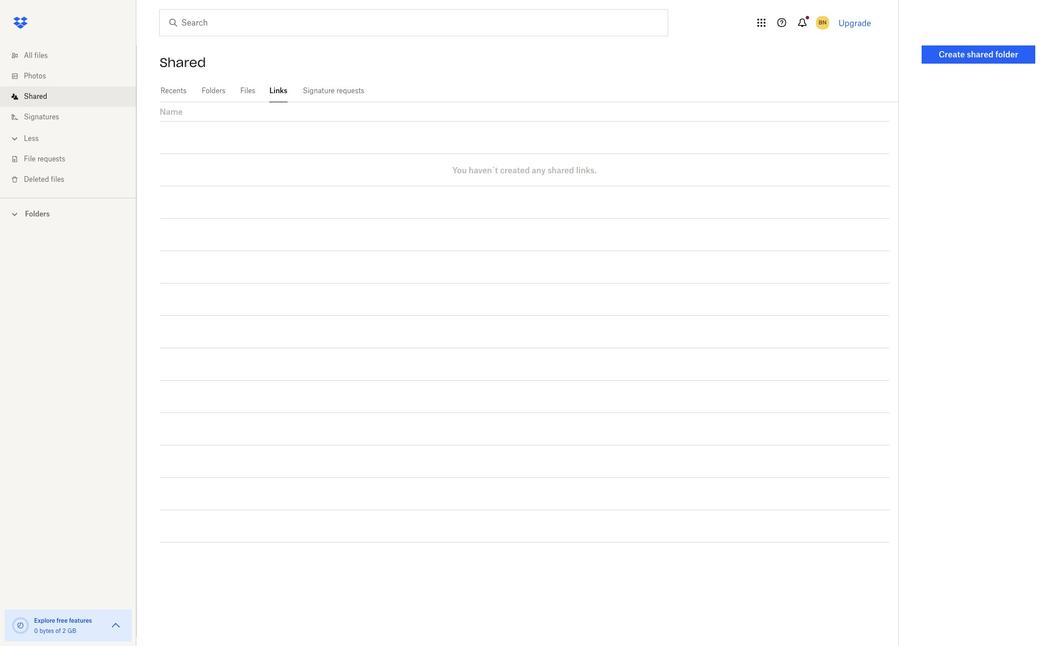 Task type: describe. For each thing, give the bounding box(es) containing it.
1 vertical spatial shared
[[548, 165, 574, 175]]

2
[[62, 627, 66, 634]]

create
[[939, 49, 965, 59]]

folder
[[995, 49, 1018, 59]]

photos link
[[9, 66, 136, 86]]

links
[[269, 86, 287, 95]]

of
[[56, 627, 61, 634]]

created
[[500, 165, 530, 175]]

files for all files
[[34, 51, 48, 60]]

free
[[57, 617, 68, 624]]

you haven`t created any shared links.
[[452, 165, 597, 175]]

files for deleted files
[[51, 175, 64, 184]]

bytes
[[39, 627, 54, 634]]

links link
[[269, 80, 288, 101]]

gb
[[67, 627, 76, 634]]

upgrade link
[[839, 18, 871, 28]]

signature requests link
[[301, 80, 366, 101]]

deleted files
[[24, 175, 64, 184]]

file requests
[[24, 155, 65, 163]]

files
[[240, 86, 255, 95]]

requests for file requests
[[37, 155, 65, 163]]

you
[[452, 165, 467, 175]]

signature requests
[[303, 86, 364, 95]]

deleted files link
[[9, 169, 136, 190]]

shared inside shared link
[[24, 92, 47, 101]]

signatures link
[[9, 107, 136, 127]]

features
[[69, 617, 92, 624]]

recents link
[[160, 80, 187, 101]]

folders link
[[201, 80, 226, 101]]

quota usage element
[[11, 617, 30, 635]]

less
[[24, 134, 39, 143]]

shared list item
[[0, 86, 136, 107]]

0
[[34, 627, 38, 634]]



Task type: vqa. For each thing, say whether or not it's contained in the screenshot.
with within the Paper by Dropbox Create and share early ideas collaboratively with Dropbox Paper.
no



Task type: locate. For each thing, give the bounding box(es) containing it.
folders button
[[0, 205, 136, 222]]

shared left folder in the top of the page
[[967, 49, 993, 59]]

0 horizontal spatial files
[[34, 51, 48, 60]]

name
[[160, 107, 183, 116]]

list
[[0, 39, 136, 198]]

create shared folder button
[[922, 45, 1035, 64]]

0 vertical spatial folders
[[202, 86, 226, 95]]

create shared folder
[[939, 49, 1018, 59]]

0 horizontal spatial folders
[[25, 210, 50, 218]]

0 vertical spatial shared
[[160, 55, 206, 70]]

file requests link
[[9, 149, 136, 169]]

any
[[532, 165, 546, 175]]

1 horizontal spatial files
[[51, 175, 64, 184]]

0 vertical spatial shared
[[967, 49, 993, 59]]

shared
[[967, 49, 993, 59], [548, 165, 574, 175]]

file
[[24, 155, 36, 163]]

folders down 'deleted'
[[25, 210, 50, 218]]

all files
[[24, 51, 48, 60]]

tab list containing recents
[[160, 80, 898, 102]]

1 vertical spatial shared
[[24, 92, 47, 101]]

dropbox image
[[9, 11, 32, 34]]

signature
[[303, 86, 335, 95]]

requests right the file at the top of the page
[[37, 155, 65, 163]]

recents
[[161, 86, 186, 95]]

less image
[[9, 133, 20, 144]]

0 vertical spatial requests
[[337, 86, 364, 95]]

shared
[[160, 55, 206, 70], [24, 92, 47, 101]]

1 horizontal spatial shared
[[967, 49, 993, 59]]

1 horizontal spatial shared
[[160, 55, 206, 70]]

files right 'all'
[[34, 51, 48, 60]]

0 vertical spatial files
[[34, 51, 48, 60]]

deleted
[[24, 175, 49, 184]]

bn
[[819, 19, 826, 26]]

files right 'deleted'
[[51, 175, 64, 184]]

requests right signature
[[337, 86, 364, 95]]

requests for signature requests
[[337, 86, 364, 95]]

1 vertical spatial requests
[[37, 155, 65, 163]]

0 horizontal spatial shared
[[24, 92, 47, 101]]

1 vertical spatial files
[[51, 175, 64, 184]]

shared down 'photos'
[[24, 92, 47, 101]]

shared link
[[9, 86, 136, 107]]

shared up recents "link"
[[160, 55, 206, 70]]

list containing all files
[[0, 39, 136, 198]]

explore free features 0 bytes of 2 gb
[[34, 617, 92, 634]]

1 horizontal spatial folders
[[202, 86, 226, 95]]

folders left files at the top left
[[202, 86, 226, 95]]

requests
[[337, 86, 364, 95], [37, 155, 65, 163]]

0 horizontal spatial requests
[[37, 155, 65, 163]]

requests inside signature requests link
[[337, 86, 364, 95]]

Search text field
[[181, 16, 644, 29]]

1 horizontal spatial requests
[[337, 86, 364, 95]]

upgrade
[[839, 18, 871, 28]]

links.
[[576, 165, 597, 175]]

tab list
[[160, 80, 898, 102]]

files link
[[240, 80, 256, 101]]

photos
[[24, 72, 46, 80]]

signatures
[[24, 113, 59, 121]]

explore
[[34, 617, 55, 624]]

requests inside file requests link
[[37, 155, 65, 163]]

folders
[[202, 86, 226, 95], [25, 210, 50, 218]]

haven`t
[[469, 165, 498, 175]]

1 vertical spatial folders
[[25, 210, 50, 218]]

shared inside button
[[967, 49, 993, 59]]

bn button
[[814, 14, 832, 32]]

0 horizontal spatial shared
[[548, 165, 574, 175]]

all
[[24, 51, 33, 60]]

folders inside button
[[25, 210, 50, 218]]

files
[[34, 51, 48, 60], [51, 175, 64, 184]]

shared right "any"
[[548, 165, 574, 175]]

all files link
[[9, 45, 136, 66]]



